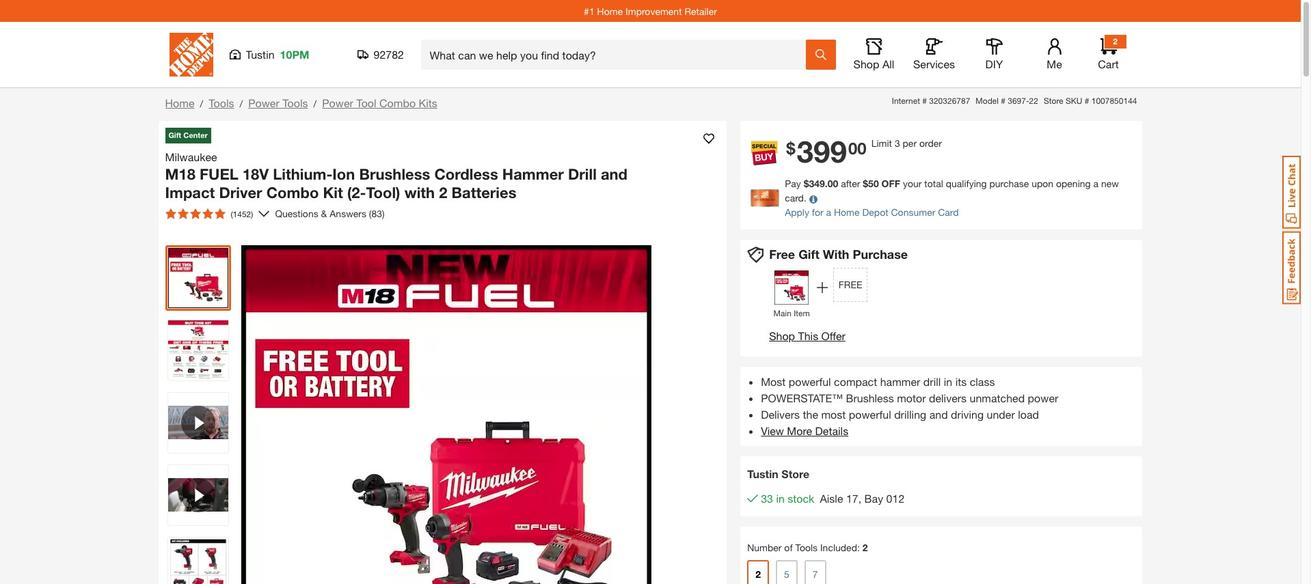 Task type: locate. For each thing, give the bounding box(es) containing it.
live chat image
[[1282, 156, 1301, 229]]

/ left tools link
[[200, 98, 203, 109]]

$ left 399
[[786, 139, 795, 158]]

2 / from the left
[[240, 98, 243, 109]]

shop down main
[[769, 329, 795, 342]]

2 horizontal spatial $
[[863, 178, 868, 190]]

0 horizontal spatial store
[[781, 468, 809, 480]]

:
[[857, 542, 860, 554]]

info image
[[809, 195, 817, 204]]

tools for number
[[795, 542, 818, 554]]

1 vertical spatial in
[[776, 492, 785, 505]]

#
[[922, 96, 927, 106], [1001, 96, 1005, 106], [1085, 96, 1089, 106]]

lithium-
[[273, 165, 332, 183]]

apply now image
[[751, 189, 785, 207]]

center
[[183, 131, 208, 139]]

(2-
[[347, 184, 366, 202]]

tools down 10pm
[[282, 96, 308, 109]]

main
[[774, 308, 791, 318]]

2 horizontal spatial #
[[1085, 96, 1089, 106]]

gift center
[[169, 131, 208, 139]]

model
[[976, 96, 999, 106]]

shop
[[853, 57, 879, 70], [769, 329, 795, 342]]

0 horizontal spatial $
[[786, 139, 795, 158]]

/ right power tools link
[[313, 98, 317, 109]]

2 right with
[[439, 184, 447, 202]]

1 vertical spatial tustin
[[747, 468, 778, 480]]

0 vertical spatial in
[[944, 375, 952, 388]]

012
[[886, 492, 905, 505]]

0 horizontal spatial home
[[165, 96, 194, 109]]

brushless up tool)
[[359, 165, 430, 183]]

fuel
[[200, 165, 238, 183]]

services
[[913, 57, 955, 70]]

me button
[[1033, 38, 1076, 71]]

1007850144
[[1092, 96, 1137, 106]]

1 horizontal spatial #
[[1001, 96, 1005, 106]]

apply for a home depot consumer card
[[785, 207, 959, 218]]

shop all button
[[852, 38, 896, 71]]

1 power from the left
[[248, 96, 279, 109]]

0 vertical spatial combo
[[379, 96, 416, 109]]

driver
[[219, 184, 262, 202]]

22
[[1029, 96, 1038, 106]]

3 # from the left
[[1085, 96, 1089, 106]]

power
[[248, 96, 279, 109], [322, 96, 353, 109]]

2 vertical spatial home
[[834, 207, 860, 218]]

1 horizontal spatial combo
[[379, 96, 416, 109]]

kit
[[323, 184, 343, 202]]

0 horizontal spatial and
[[601, 165, 628, 183]]

details
[[815, 424, 848, 437]]

shop for shop all
[[853, 57, 879, 70]]

powerful down the compact
[[849, 408, 891, 421]]

1 vertical spatial shop
[[769, 329, 795, 342]]

improvement
[[626, 5, 682, 17]]

drill
[[568, 165, 597, 183]]

0 vertical spatial gift
[[169, 131, 181, 139]]

What can we help you find today? search field
[[430, 40, 805, 69]]

and right drill
[[601, 165, 628, 183]]

0 vertical spatial tustin
[[246, 48, 275, 61]]

0 vertical spatial brushless
[[359, 165, 430, 183]]

powerful up powerstate™
[[789, 375, 831, 388]]

drill
[[923, 375, 941, 388]]

number of tools included : 2
[[747, 542, 868, 554]]

and inside milwaukee m18 fuel 18v lithium-ion brushless cordless hammer drill and impact driver combo kit (2-tool) with 2 batteries
[[601, 165, 628, 183]]

1 vertical spatial powerful
[[849, 408, 891, 421]]

0 vertical spatial and
[[601, 165, 628, 183]]

1 horizontal spatial power
[[322, 96, 353, 109]]

1 horizontal spatial store
[[1044, 96, 1063, 106]]

0 horizontal spatial #
[[922, 96, 927, 106]]

2 down number
[[755, 569, 761, 580]]

view
[[761, 424, 784, 437]]

2 inside cart 2
[[1113, 36, 1118, 46]]

tustin left 10pm
[[246, 48, 275, 61]]

$ right pay
[[804, 178, 809, 190]]

92782 button
[[357, 48, 404, 62]]

2 horizontal spatial home
[[834, 207, 860, 218]]

1 vertical spatial a
[[826, 207, 831, 218]]

$ right after
[[863, 178, 868, 190]]

questions & answers (83)
[[275, 208, 385, 219]]

# right internet
[[922, 96, 927, 106]]

under
[[987, 408, 1015, 421]]

a left new
[[1093, 178, 1099, 190]]

in right 33
[[776, 492, 785, 505]]

purchase
[[853, 247, 908, 262]]

2 horizontal spatial tools
[[795, 542, 818, 554]]

0 vertical spatial store
[[1044, 96, 1063, 106]]

1 horizontal spatial a
[[1093, 178, 1099, 190]]

1 horizontal spatial in
[[944, 375, 952, 388]]

shop inside button
[[853, 57, 879, 70]]

gift left center
[[169, 131, 181, 139]]

card
[[938, 207, 959, 218]]

home
[[597, 5, 623, 17], [165, 96, 194, 109], [834, 207, 860, 218]]

1 / from the left
[[200, 98, 203, 109]]

0 horizontal spatial power
[[248, 96, 279, 109]]

tool
[[356, 96, 376, 109]]

free
[[839, 279, 862, 291]]

tools for home
[[209, 96, 234, 109]]

2 inside button
[[755, 569, 761, 580]]

home right #1
[[597, 5, 623, 17]]

2 # from the left
[[1001, 96, 1005, 106]]

milwaukee power tool combo kits 3697 22 40.2 image
[[168, 538, 228, 584]]

tustin up 33
[[747, 468, 778, 480]]

1 horizontal spatial home
[[597, 5, 623, 17]]

3 / from the left
[[313, 98, 317, 109]]

# right sku at the top right of page
[[1085, 96, 1089, 106]]

power left tool
[[322, 96, 353, 109]]

combo up questions
[[266, 184, 319, 202]]

6309017467112 image
[[168, 393, 228, 453]]

1 horizontal spatial brushless
[[846, 392, 894, 405]]

5
[[784, 569, 789, 580]]

tools
[[209, 96, 234, 109], [282, 96, 308, 109], [795, 542, 818, 554]]

opening
[[1056, 178, 1091, 190]]

hammer
[[502, 165, 564, 183]]

tustin 10pm
[[246, 48, 309, 61]]

0 horizontal spatial tustin
[[246, 48, 275, 61]]

delivers
[[761, 408, 800, 421]]

brushless
[[359, 165, 430, 183], [846, 392, 894, 405]]

17,
[[846, 492, 861, 505]]

tools right home link
[[209, 96, 234, 109]]

$
[[786, 139, 795, 158], [804, 178, 809, 190], [863, 178, 868, 190]]

depot
[[862, 207, 888, 218]]

50
[[868, 178, 879, 190]]

a inside the your total qualifying purchase upon opening a new card.
[[1093, 178, 1099, 190]]

a
[[1093, 178, 1099, 190], [826, 207, 831, 218]]

home link
[[165, 96, 194, 109]]

questions
[[275, 208, 318, 219]]

after
[[841, 178, 860, 190]]

2 up cart
[[1113, 36, 1118, 46]]

1 vertical spatial and
[[929, 408, 948, 421]]

#1
[[584, 5, 595, 17]]

a right "for"
[[826, 207, 831, 218]]

combo left "kits"
[[379, 96, 416, 109]]

# left 3697-
[[1001, 96, 1005, 106]]

1 vertical spatial brushless
[[846, 392, 894, 405]]

this
[[798, 329, 818, 342]]

all
[[882, 57, 894, 70]]

feedback link image
[[1282, 231, 1301, 305]]

qualifying
[[946, 178, 987, 190]]

1 horizontal spatial /
[[240, 98, 243, 109]]

drilling
[[894, 408, 926, 421]]

1 horizontal spatial and
[[929, 408, 948, 421]]

tools link
[[209, 96, 234, 109]]

2 horizontal spatial /
[[313, 98, 317, 109]]

0 horizontal spatial /
[[200, 98, 203, 109]]

/ right tools link
[[240, 98, 243, 109]]

delivers
[[929, 392, 967, 405]]

0 vertical spatial shop
[[853, 57, 879, 70]]

shop left all
[[853, 57, 879, 70]]

0 horizontal spatial tools
[[209, 96, 234, 109]]

1 horizontal spatial gift
[[799, 247, 819, 262]]

power tools link
[[248, 96, 308, 109]]

home left depot
[[834, 207, 860, 218]]

brushless down the compact
[[846, 392, 894, 405]]

aisle 17, bay 012
[[820, 492, 905, 505]]

0 horizontal spatial combo
[[266, 184, 319, 202]]

1 vertical spatial gift
[[799, 247, 819, 262]]

349.00
[[809, 178, 838, 190]]

1 horizontal spatial shop
[[853, 57, 879, 70]]

1 vertical spatial combo
[[266, 184, 319, 202]]

store right the 22 at right
[[1044, 96, 1063, 106]]

and down the 'delivers'
[[929, 408, 948, 421]]

0 horizontal spatial brushless
[[359, 165, 430, 183]]

gift right free on the right of page
[[799, 247, 819, 262]]

me
[[1047, 57, 1062, 70]]

2 power from the left
[[322, 96, 353, 109]]

0 vertical spatial a
[[1093, 178, 1099, 190]]

home up gift center
[[165, 96, 194, 109]]

6309576596112 image
[[168, 465, 228, 525]]

&
[[321, 208, 327, 219]]

0 horizontal spatial shop
[[769, 329, 795, 342]]

store
[[1044, 96, 1063, 106], [781, 468, 809, 480]]

0 horizontal spatial gift
[[169, 131, 181, 139]]

7
[[813, 569, 818, 580]]

most
[[821, 408, 846, 421]]

card.
[[785, 192, 806, 204]]

tools right of
[[795, 542, 818, 554]]

in
[[944, 375, 952, 388], [776, 492, 785, 505]]

1 horizontal spatial tustin
[[747, 468, 778, 480]]

cordless
[[434, 165, 498, 183]]

in left its
[[944, 375, 952, 388]]

power right tools link
[[248, 96, 279, 109]]

0 horizontal spatial powerful
[[789, 375, 831, 388]]

store up "stock"
[[781, 468, 809, 480]]

(1452)
[[231, 209, 253, 219]]



Task type: vqa. For each thing, say whether or not it's contained in the screenshot.
'&'
yes



Task type: describe. For each thing, give the bounding box(es) containing it.
number
[[747, 542, 782, 554]]

brushless inside milwaukee m18 fuel 18v lithium-ion brushless cordless hammer drill and impact driver combo kit (2-tool) with 2 batteries
[[359, 165, 430, 183]]

diy button
[[972, 38, 1016, 71]]

1 vertical spatial store
[[781, 468, 809, 480]]

more
[[787, 424, 812, 437]]

(1452) button
[[160, 203, 259, 225]]

power
[[1028, 392, 1058, 405]]

5 button
[[776, 560, 798, 584]]

services button
[[912, 38, 956, 71]]

2 button
[[747, 560, 769, 584]]

1 # from the left
[[922, 96, 927, 106]]

motor
[[897, 392, 926, 405]]

compact
[[834, 375, 877, 388]]

unmatched
[[970, 392, 1025, 405]]

your total qualifying purchase upon opening a new card.
[[785, 178, 1119, 204]]

3697-
[[1008, 96, 1029, 106]]

1 horizontal spatial $
[[804, 178, 809, 190]]

tool)
[[366, 184, 400, 202]]

2 inside milwaukee m18 fuel 18v lithium-ion brushless cordless hammer drill and impact driver combo kit (2-tool) with 2 batteries
[[439, 184, 447, 202]]

hammer
[[880, 375, 920, 388]]

399
[[797, 134, 847, 170]]

cart
[[1098, 57, 1119, 70]]

item
[[794, 308, 810, 318]]

2 right :
[[863, 542, 868, 554]]

impact
[[165, 184, 215, 202]]

tustin for tustin store
[[747, 468, 778, 480]]

main item
[[774, 308, 810, 318]]

320326787
[[929, 96, 970, 106]]

combo inside milwaukee m18 fuel 18v lithium-ion brushless cordless hammer drill and impact driver combo kit (2-tool) with 2 batteries
[[266, 184, 319, 202]]

internet
[[892, 96, 920, 106]]

consumer
[[891, 207, 935, 218]]

off
[[882, 178, 900, 190]]

new
[[1101, 178, 1119, 190]]

with
[[823, 247, 849, 262]]

its
[[955, 375, 967, 388]]

of
[[784, 542, 793, 554]]

3
[[895, 138, 900, 149]]

apply for a home depot consumer card link
[[785, 207, 959, 218]]

the
[[803, 408, 818, 421]]

ion
[[332, 165, 355, 183]]

$ inside '$ 399 00'
[[786, 139, 795, 158]]

cart 2
[[1098, 36, 1119, 70]]

(83)
[[369, 208, 385, 219]]

shop this offer
[[769, 329, 846, 342]]

total
[[924, 178, 943, 190]]

included
[[820, 542, 857, 554]]

per
[[903, 138, 917, 149]]

the home depot logo image
[[169, 33, 213, 77]]

92782
[[374, 48, 404, 61]]

internet # 320326787 model # 3697-22 store sku # 1007850144
[[892, 96, 1137, 106]]

most
[[761, 375, 786, 388]]

tustin store
[[747, 468, 809, 480]]

0 horizontal spatial a
[[826, 207, 831, 218]]

1 vertical spatial home
[[165, 96, 194, 109]]

order
[[919, 138, 942, 149]]

retailer
[[685, 5, 717, 17]]

milwaukee power tool combo kits 3697 22 e1.1 image
[[168, 320, 228, 380]]

bay
[[864, 492, 883, 505]]

5 stars image
[[165, 208, 225, 219]]

driving
[[951, 408, 984, 421]]

$ 399 00
[[786, 134, 867, 170]]

diy
[[985, 57, 1003, 70]]

stock
[[788, 492, 814, 505]]

class
[[970, 375, 995, 388]]

33
[[761, 492, 773, 505]]

power tool combo kits link
[[322, 96, 437, 109]]

0 vertical spatial powerful
[[789, 375, 831, 388]]

load
[[1018, 408, 1039, 421]]

milwaukee m18 fuel 18v lithium-ion brushless cordless hammer drill and impact driver combo kit (2-tool) with 2 batteries
[[165, 150, 628, 202]]

promotion image image
[[775, 271, 809, 305]]

1 horizontal spatial tools
[[282, 96, 308, 109]]

tustin for tustin 10pm
[[246, 48, 275, 61]]

00
[[848, 139, 867, 158]]

sku
[[1066, 96, 1082, 106]]

shop for shop this offer
[[769, 329, 795, 342]]

(1452) link
[[160, 203, 270, 225]]

batteries
[[452, 184, 516, 202]]

free gift with purchase
[[769, 247, 908, 262]]

limit
[[871, 138, 892, 149]]

purchase
[[989, 178, 1029, 190]]

your
[[903, 178, 922, 190]]

in inside most powerful compact hammer drill in its class powerstate™ brushless motor delivers unmatched power delivers the most powerful drilling and driving under load view more details
[[944, 375, 952, 388]]

0 vertical spatial home
[[597, 5, 623, 17]]

home / tools / power tools / power tool combo kits
[[165, 96, 437, 109]]

limit 3 per order
[[871, 138, 942, 149]]

0 horizontal spatial in
[[776, 492, 785, 505]]

33 in stock
[[761, 492, 814, 505]]

m18
[[165, 165, 195, 183]]

offer
[[821, 329, 846, 342]]

aisle
[[820, 492, 843, 505]]

milwaukee link
[[165, 149, 223, 165]]

7 button
[[804, 560, 826, 584]]

pay
[[785, 178, 801, 190]]

18v
[[243, 165, 269, 183]]

brushless inside most powerful compact hammer drill in its class powerstate™ brushless motor delivers unmatched power delivers the most powerful drilling and driving under load view more details
[[846, 392, 894, 405]]

1 horizontal spatial powerful
[[849, 408, 891, 421]]

with
[[405, 184, 435, 202]]

milwaukee power tool combo kits 3697 22 64.0 image
[[168, 248, 228, 308]]

free
[[769, 247, 795, 262]]

and inside most powerful compact hammer drill in its class powerstate™ brushless motor delivers unmatched power delivers the most powerful drilling and driving under load view more details
[[929, 408, 948, 421]]



